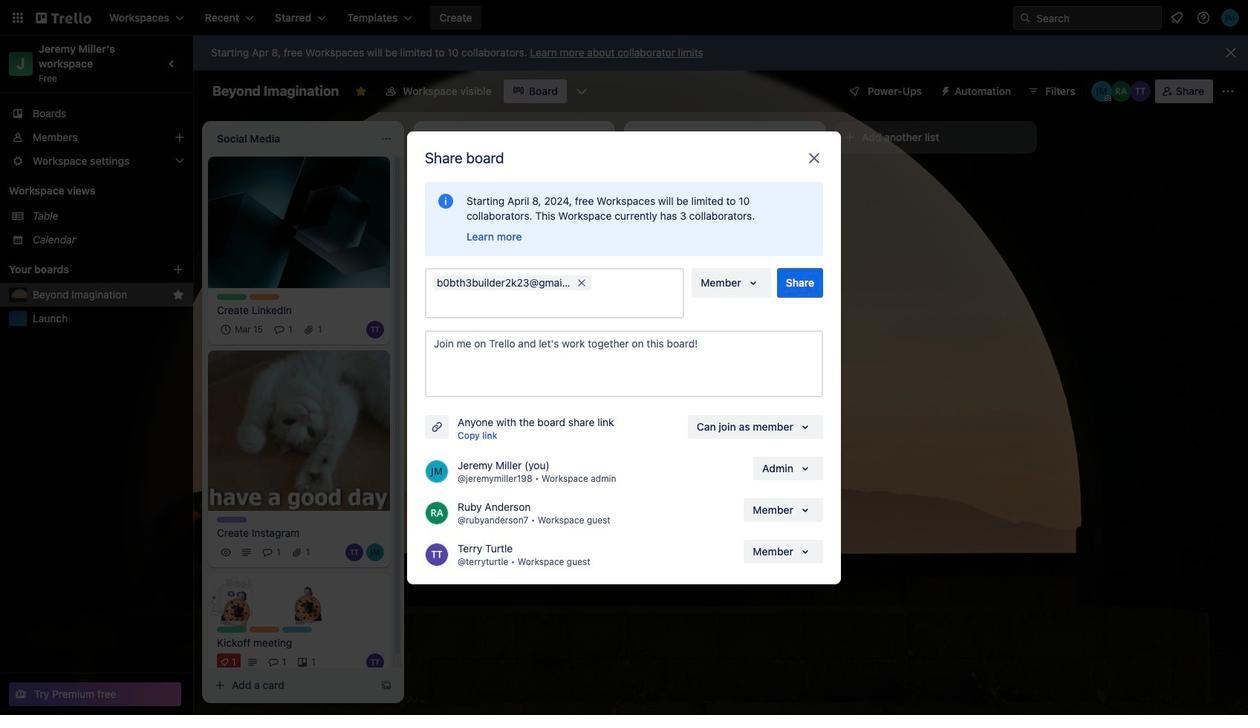 Task type: locate. For each thing, give the bounding box(es) containing it.
jeremy miller (jeremymiller198) image
[[565, 348, 583, 365], [366, 544, 384, 562]]

1 vertical spatial jeremy miller (jeremymiller198) image
[[1092, 81, 1113, 102]]

Join me on Trello and let's work together on this board! text field
[[425, 330, 824, 397]]

jeremy miller (jeremymiller198) image right open information menu icon
[[1222, 9, 1240, 27]]

customize views image
[[574, 84, 589, 99]]

2 vertical spatial jeremy miller (jeremymiller198) image
[[425, 460, 449, 484]]

color: orange, title: none image
[[250, 627, 279, 633]]

1 vertical spatial jeremy miller (jeremymiller198) image
[[366, 544, 384, 562]]

2 vertical spatial terry turtle (terryturtle) image
[[346, 544, 363, 562]]

None checkbox
[[475, 306, 553, 324]]

jeremy miller (jeremymiller198) image down search field
[[1092, 81, 1113, 102]]

open information menu image
[[1197, 10, 1212, 25]]

0 horizontal spatial jeremy miller (jeremymiller198) image
[[425, 460, 449, 484]]

0 vertical spatial jeremy miller (jeremymiller198) image
[[565, 348, 583, 365]]

primary element
[[0, 0, 1249, 36]]

1 vertical spatial terry turtle (terryturtle) image
[[544, 348, 562, 365]]

color: sky, title: "sparkling" element
[[282, 627, 312, 633]]

add board image
[[172, 264, 184, 276]]

terry turtle (terryturtle) image
[[366, 321, 384, 339], [425, 543, 449, 567], [366, 654, 384, 672]]

ruby anderson (rubyanderson7) image
[[1111, 81, 1132, 102], [586, 348, 604, 365]]

create from template… image
[[381, 680, 392, 692]]

starred icon image
[[172, 289, 184, 301]]

0 vertical spatial terry turtle (terryturtle) image
[[366, 321, 384, 339]]

terry turtle (terryturtle) image for leftmost jeremy miller (jeremymiller198) image
[[346, 544, 363, 562]]

2 horizontal spatial terry turtle (terryturtle) image
[[1130, 81, 1151, 102]]

terry turtle (terryturtle) image for rightmost jeremy miller (jeremymiller198) image
[[544, 348, 562, 365]]

1 vertical spatial ruby anderson (rubyanderson7) image
[[586, 348, 604, 365]]

None checkbox
[[217, 321, 268, 339]]

2 horizontal spatial jeremy miller (jeremymiller198) image
[[1222, 9, 1240, 27]]

0 vertical spatial ruby anderson (rubyanderson7) image
[[1111, 81, 1132, 102]]

2 vertical spatial terry turtle (terryturtle) image
[[366, 654, 384, 672]]

jeremy miller (jeremymiller198) image up ruby anderson (rubyanderson7) icon
[[425, 460, 449, 484]]

jeremy miller (jeremymiller198) image
[[1222, 9, 1240, 27], [1092, 81, 1113, 102], [425, 460, 449, 484]]

1 horizontal spatial terry turtle (terryturtle) image
[[544, 348, 562, 365]]

0 horizontal spatial jeremy miller (jeremymiller198) image
[[366, 544, 384, 562]]

terry turtle (terryturtle) image
[[1130, 81, 1151, 102], [544, 348, 562, 365], [346, 544, 363, 562]]

1 horizontal spatial jeremy miller (jeremymiller198) image
[[565, 348, 583, 365]]

0 vertical spatial jeremy miller (jeremymiller198) image
[[1222, 9, 1240, 27]]

1 vertical spatial terry turtle (terryturtle) image
[[425, 543, 449, 567]]

None text field
[[434, 293, 682, 314]]

ruby anderson (rubyanderson7) image
[[425, 501, 449, 525]]

0 horizontal spatial terry turtle (terryturtle) image
[[346, 544, 363, 562]]

0 horizontal spatial ruby anderson (rubyanderson7) image
[[586, 348, 604, 365]]



Task type: vqa. For each thing, say whether or not it's contained in the screenshot.
STAR OR UNSTAR BOARD image
yes



Task type: describe. For each thing, give the bounding box(es) containing it.
search image
[[1020, 12, 1032, 24]]

show menu image
[[1221, 84, 1236, 99]]

1 horizontal spatial jeremy miller (jeremymiller198) image
[[1092, 81, 1113, 102]]

0 vertical spatial terry turtle (terryturtle) image
[[1130, 81, 1151, 102]]

terry turtle (terryturtle) image for color: orange, title: none icon
[[366, 321, 384, 339]]

star or unstar board image
[[356, 85, 367, 97]]

0 notifications image
[[1168, 9, 1186, 27]]

sm image
[[934, 80, 955, 100]]

back to home image
[[36, 6, 91, 30]]

your boards with 2 items element
[[9, 261, 150, 279]]

color: purple, title: none image
[[217, 517, 247, 523]]

create from template… image
[[803, 402, 815, 414]]

Board name text field
[[205, 80, 347, 103]]

close image
[[806, 149, 824, 167]]

color: green, title: none image
[[217, 294, 247, 300]]

terry turtle (terryturtle) image for color: orange, title: none image at left bottom
[[366, 654, 384, 672]]

color: green, title: none image
[[217, 627, 247, 633]]

1 horizontal spatial ruby anderson (rubyanderson7) image
[[1111, 81, 1132, 102]]

color: orange, title: none image
[[250, 294, 279, 300]]

Search field
[[1032, 7, 1162, 29]]



